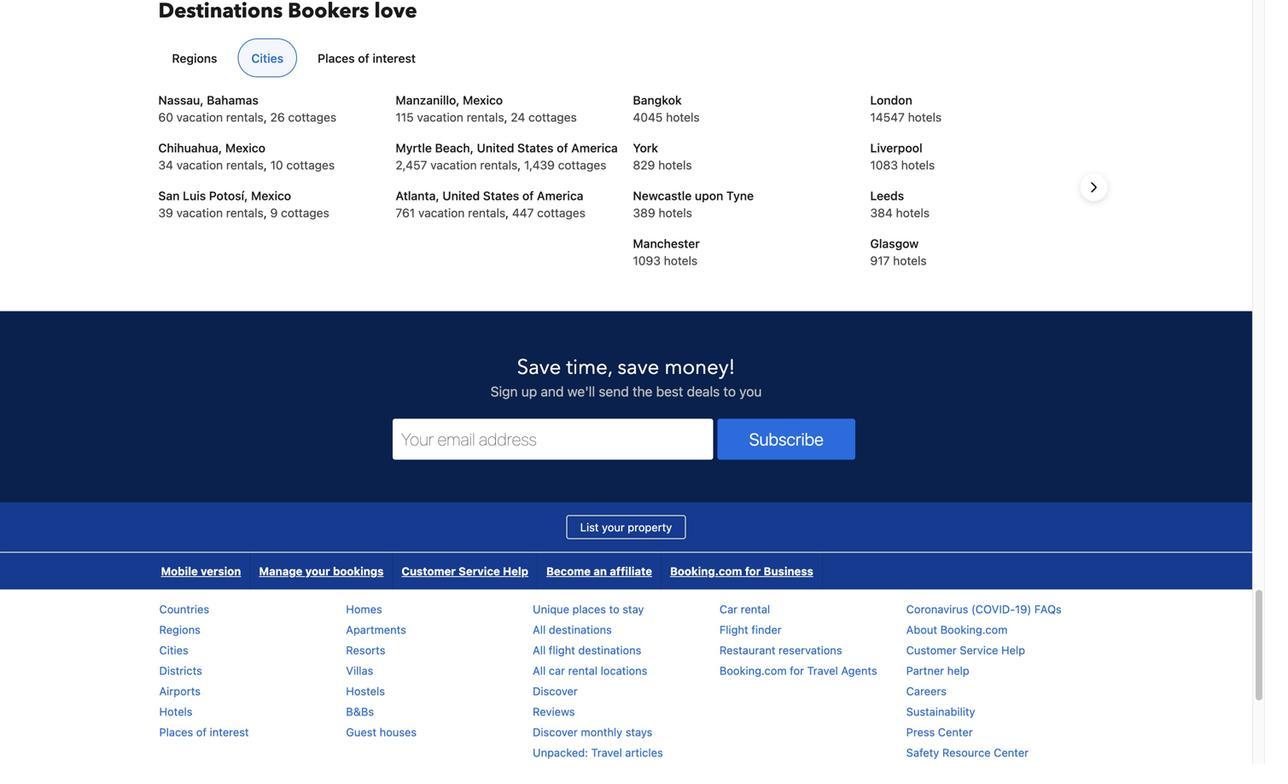 Task type: describe. For each thing, give the bounding box(es) containing it.
car
[[549, 664, 565, 677]]

nassau, bahamas link
[[158, 93, 259, 107]]

an
[[594, 565, 607, 578]]

america inside atlanta, united states of america 761 vacation rentals , 447 cottages
[[537, 189, 584, 203]]

vacation inside atlanta, united states of america 761 vacation rentals , 447 cottages
[[419, 206, 465, 220]]

sign
[[491, 383, 518, 400]]

sustainability
[[907, 705, 976, 718]]

manzanillo, mexico 115 vacation rentals , 24 cottages
[[396, 93, 577, 124]]

regions inside button
[[172, 51, 217, 65]]

0 horizontal spatial center
[[938, 726, 973, 739]]

1093
[[633, 254, 661, 268]]

booking.com for business
[[670, 565, 814, 578]]

1 vertical spatial destinations
[[579, 644, 642, 657]]

bangkok 4045 hotels
[[633, 93, 700, 124]]

bangkok
[[633, 93, 682, 107]]

unique places to stay link
[[533, 603, 644, 616]]

list
[[581, 521, 599, 534]]

hotels for glasgow
[[894, 254, 927, 268]]

cities inside countries regions cities districts airports hotels places of interest
[[159, 644, 189, 657]]

, inside nassau, bahamas 60 vacation rentals , 26 cottages
[[264, 110, 267, 124]]

hotels for liverpool
[[902, 158, 935, 172]]

time,
[[567, 354, 613, 382]]

regions link
[[159, 623, 201, 636]]

, inside 'manzanillo, mexico 115 vacation rentals , 24 cottages'
[[504, 110, 508, 124]]

places of interest
[[318, 51, 416, 65]]

interest inside 'button'
[[373, 51, 416, 65]]

resorts link
[[346, 644, 386, 657]]

customer service help
[[402, 565, 529, 578]]

rental inside 'car rental flight finder restaurant reservations booking.com for travel agents'
[[741, 603, 771, 616]]

cottages inside atlanta, united states of america 761 vacation rentals , 447 cottages
[[537, 206, 586, 220]]

countries regions cities districts airports hotels places of interest
[[159, 603, 249, 739]]

guest houses link
[[346, 726, 417, 739]]

hotels
[[159, 705, 193, 718]]

1,439 cottages link
[[524, 158, 607, 172]]

guest
[[346, 726, 377, 739]]

your for manage
[[305, 565, 330, 578]]

tyne
[[727, 189, 754, 203]]

mobile version link
[[152, 553, 250, 590]]

london 14547 hotels
[[871, 93, 942, 124]]

faqs
[[1035, 603, 1062, 616]]

united inside atlanta, united states of america 761 vacation rentals , 447 cottages
[[443, 189, 480, 203]]

(covid-
[[972, 603, 1016, 616]]

447 cottages link
[[512, 206, 586, 220]]

places inside 'button'
[[318, 51, 355, 65]]

vacation inside nassau, bahamas 60 vacation rentals , 26 cottages
[[177, 110, 223, 124]]

917
[[871, 254, 890, 268]]

34
[[158, 158, 173, 172]]

partner
[[907, 664, 945, 677]]

list your property
[[581, 521, 672, 534]]

hotels for london
[[908, 110, 942, 124]]

mexico inside san luis potosí, mexico 39 vacation rentals , 9 cottages
[[251, 189, 291, 203]]

places inside countries regions cities districts airports hotels places of interest
[[159, 726, 193, 739]]

save
[[517, 354, 561, 382]]

beach,
[[435, 141, 474, 155]]

24
[[511, 110, 526, 124]]

york
[[633, 141, 659, 155]]

america inside "myrtle beach, united states of america 2,457 vacation rentals , 1,439 cottages"
[[572, 141, 618, 155]]

stay
[[623, 603, 644, 616]]

press center link
[[907, 726, 973, 739]]

best
[[656, 383, 684, 400]]

of inside countries regions cities districts airports hotels places of interest
[[196, 726, 207, 739]]

booking.com for business link
[[662, 553, 822, 590]]

389
[[633, 206, 656, 220]]

you
[[740, 383, 762, 400]]

coronavirus
[[907, 603, 969, 616]]

b&bs
[[346, 705, 374, 718]]

mexico for chihuahua, mexico
[[225, 141, 266, 155]]

london
[[871, 93, 913, 107]]

384
[[871, 206, 893, 220]]

cottages inside "myrtle beach, united states of america 2,457 vacation rentals , 1,439 cottages"
[[558, 158, 607, 172]]

discover monthly stays link
[[533, 726, 653, 739]]

regions inside countries regions cities districts airports hotels places of interest
[[159, 623, 201, 636]]

cities inside button
[[252, 51, 284, 65]]

, inside "myrtle beach, united states of america 2,457 vacation rentals , 1,439 cottages"
[[518, 158, 521, 172]]

hotels for manchester
[[664, 254, 698, 268]]

rentals inside 'manzanillo, mexico 115 vacation rentals , 24 cottages'
[[467, 110, 504, 124]]

houses
[[380, 726, 417, 739]]

unpacked: travel articles link
[[533, 746, 663, 759]]

help inside customer service help link
[[503, 565, 529, 578]]

cottages inside san luis potosí, mexico 39 vacation rentals , 9 cottages
[[281, 206, 329, 220]]

glasgow 917 hotels
[[871, 237, 927, 268]]

partner help link
[[907, 664, 970, 677]]

become an affiliate link
[[538, 553, 661, 590]]

cities button
[[238, 39, 297, 77]]

save
[[618, 354, 660, 382]]

homes apartments resorts villas hostels b&bs guest houses
[[346, 603, 417, 739]]

atlanta, united states of america 761 vacation rentals , 447 cottages
[[396, 189, 586, 220]]

myrtle beach, united states of america 2,457 vacation rentals , 1,439 cottages
[[396, 141, 618, 172]]

apartments link
[[346, 623, 406, 636]]

for inside 'navigation'
[[745, 565, 761, 578]]

homes
[[346, 603, 382, 616]]

chihuahua, mexico link
[[158, 141, 266, 155]]

affiliate
[[610, 565, 653, 578]]

b&bs link
[[346, 705, 374, 718]]

newcastle upon tyne 389 hotels
[[633, 189, 754, 220]]

mobile version
[[161, 565, 241, 578]]

1 discover from the top
[[533, 685, 578, 698]]

places of interest link
[[159, 726, 249, 739]]

restaurant
[[720, 644, 776, 657]]

cottages inside 'manzanillo, mexico 115 vacation rentals , 24 cottages'
[[529, 110, 577, 124]]

flight
[[720, 623, 749, 636]]

up
[[522, 383, 537, 400]]

business
[[764, 565, 814, 578]]

26
[[270, 110, 285, 124]]

coronavirus (covid-19) faqs about booking.com customer service help partner help careers sustainability press center safety resource center
[[907, 603, 1062, 759]]

nassau, bahamas 60 vacation rentals , 26 cottages
[[158, 93, 337, 124]]

press
[[907, 726, 935, 739]]

region containing nassau, bahamas
[[145, 92, 1108, 283]]

about booking.com link
[[907, 623, 1008, 636]]

resource
[[943, 746, 991, 759]]

service inside coronavirus (covid-19) faqs about booking.com customer service help partner help careers sustainability press center safety resource center
[[960, 644, 999, 657]]

san luis potosí, mexico 39 vacation rentals , 9 cottages
[[158, 189, 329, 220]]

property
[[628, 521, 672, 534]]

hostels link
[[346, 685, 385, 698]]

chihuahua,
[[158, 141, 222, 155]]

liverpool 1083 hotels
[[871, 141, 935, 172]]

rentals inside atlanta, united states of america 761 vacation rentals , 447 cottages
[[468, 206, 506, 220]]

customer inside coronavirus (covid-19) faqs about booking.com customer service help partner help careers sustainability press center safety resource center
[[907, 644, 957, 657]]



Task type: vqa. For each thing, say whether or not it's contained in the screenshot.
26
yes



Task type: locate. For each thing, give the bounding box(es) containing it.
cities down 'regions' link
[[159, 644, 189, 657]]

navigation inside the save time, save money! footer
[[152, 553, 823, 590]]

help left become at the left
[[503, 565, 529, 578]]

to inside save time, save money! sign up and we'll send the best deals to you
[[724, 383, 736, 400]]

mexico
[[463, 93, 503, 107], [225, 141, 266, 155], [251, 189, 291, 203]]

0 vertical spatial interest
[[373, 51, 416, 65]]

rentals inside chihuahua, mexico 34 vacation rentals , 10 cottages
[[226, 158, 264, 172]]

1 horizontal spatial center
[[994, 746, 1029, 759]]

monthly
[[581, 726, 623, 739]]

0 vertical spatial service
[[459, 565, 500, 578]]

luis
[[183, 189, 206, 203]]

1 vertical spatial america
[[537, 189, 584, 203]]

booking.com inside 'car rental flight finder restaurant reservations booking.com for travel agents'
[[720, 664, 787, 677]]

0 vertical spatial customer
[[402, 565, 456, 578]]

1 horizontal spatial service
[[960, 644, 999, 657]]

flight finder link
[[720, 623, 782, 636]]

newcastle
[[633, 189, 692, 203]]

help down 19) on the bottom of the page
[[1002, 644, 1026, 657]]

115 vacation rentals link
[[396, 110, 504, 124]]

0 vertical spatial your
[[602, 521, 625, 534]]

0 vertical spatial discover
[[533, 685, 578, 698]]

, left 10
[[264, 158, 267, 172]]

san
[[158, 189, 180, 203]]

0 horizontal spatial your
[[305, 565, 330, 578]]

0 horizontal spatial service
[[459, 565, 500, 578]]

to inside unique places to stay all destinations all flight destinations all car rental locations discover reviews discover monthly stays unpacked: travel articles
[[609, 603, 620, 616]]

rental up the "flight finder" link
[[741, 603, 771, 616]]

2 vertical spatial mexico
[[251, 189, 291, 203]]

24 cottages link
[[511, 110, 577, 124]]

version
[[201, 565, 241, 578]]

car rental flight finder restaurant reservations booking.com for travel agents
[[720, 603, 878, 677]]

0 vertical spatial regions
[[172, 51, 217, 65]]

booking.com up "car" on the right of page
[[670, 565, 743, 578]]

, left 26
[[264, 110, 267, 124]]

1 vertical spatial travel
[[591, 746, 622, 759]]

1 horizontal spatial customer
[[907, 644, 957, 657]]

0 vertical spatial all
[[533, 623, 546, 636]]

your for list
[[602, 521, 625, 534]]

rentals down myrtle beach, united states of america link
[[480, 158, 518, 172]]

list your property link
[[567, 515, 686, 539]]

money!
[[665, 354, 736, 382]]

places up 26 cottages link
[[318, 51, 355, 65]]

save time, save money! sign up and we'll send the best deals to you
[[491, 354, 762, 400]]

vacation down luis
[[177, 206, 223, 220]]

tab list
[[152, 39, 1095, 78]]

vacation inside 'manzanillo, mexico 115 vacation rentals , 24 cottages'
[[417, 110, 464, 124]]

hotels down bangkok
[[666, 110, 700, 124]]

cottages right 26
[[288, 110, 337, 124]]

potosí,
[[209, 189, 248, 203]]

hotels inside "leeds 384 hotels"
[[896, 206, 930, 220]]

0 vertical spatial states
[[518, 141, 554, 155]]

america up 447 cottages link
[[537, 189, 584, 203]]

manage
[[259, 565, 303, 578]]

travel inside 'car rental flight finder restaurant reservations booking.com for travel agents'
[[808, 664, 839, 677]]

booking.com inside coronavirus (covid-19) faqs about booking.com customer service help partner help careers sustainability press center safety resource center
[[941, 623, 1008, 636]]

0 horizontal spatial customer service help link
[[393, 553, 537, 590]]

0 horizontal spatial cities
[[159, 644, 189, 657]]

of inside 'button'
[[358, 51, 370, 65]]

rentals down bahamas
[[226, 110, 264, 124]]

to left you
[[724, 383, 736, 400]]

hotels link
[[159, 705, 193, 718]]

travel down reservations on the right bottom of the page
[[808, 664, 839, 677]]

hotels down newcastle
[[659, 206, 693, 220]]

0 horizontal spatial interest
[[210, 726, 249, 739]]

vacation down atlanta, at left top
[[419, 206, 465, 220]]

travel inside unique places to stay all destinations all flight destinations all car rental locations discover reviews discover monthly stays unpacked: travel articles
[[591, 746, 622, 759]]

customer up partner
[[907, 644, 957, 657]]

1 vertical spatial places
[[159, 726, 193, 739]]

customer
[[402, 565, 456, 578], [907, 644, 957, 657]]

tab list containing regions
[[152, 39, 1095, 78]]

navigation
[[152, 553, 823, 590]]

2 vertical spatial booking.com
[[720, 664, 787, 677]]

help inside coronavirus (covid-19) faqs about booking.com customer service help partner help careers sustainability press center safety resource center
[[1002, 644, 1026, 657]]

cottages
[[288, 110, 337, 124], [529, 110, 577, 124], [287, 158, 335, 172], [558, 158, 607, 172], [281, 206, 329, 220], [537, 206, 586, 220]]

cities up nassau, bahamas 60 vacation rentals , 26 cottages
[[252, 51, 284, 65]]

hotels for bangkok
[[666, 110, 700, 124]]

, left 1,439
[[518, 158, 521, 172]]

vacation down nassau, bahamas link
[[177, 110, 223, 124]]

booking.com down coronavirus (covid-19) faqs link
[[941, 623, 1008, 636]]

mexico inside chihuahua, mexico 34 vacation rentals , 10 cottages
[[225, 141, 266, 155]]

center right the resource
[[994, 746, 1029, 759]]

customer right bookings
[[402, 565, 456, 578]]

1 horizontal spatial for
[[790, 664, 805, 677]]

1 horizontal spatial places
[[318, 51, 355, 65]]

0 vertical spatial booking.com
[[670, 565, 743, 578]]

cottages right 10
[[287, 158, 335, 172]]

navigation containing mobile version
[[152, 553, 823, 590]]

reviews link
[[533, 705, 575, 718]]

center up the resource
[[938, 726, 973, 739]]

discover
[[533, 685, 578, 698], [533, 726, 578, 739]]

upon
[[695, 189, 724, 203]]

hotels for leeds
[[896, 206, 930, 220]]

atlanta,
[[396, 189, 440, 203]]

26 cottages link
[[270, 110, 337, 124]]

3 all from the top
[[533, 664, 546, 677]]

0 vertical spatial america
[[572, 141, 618, 155]]

1 vertical spatial customer service help link
[[907, 644, 1026, 657]]

1 vertical spatial booking.com
[[941, 623, 1008, 636]]

york 829 hotels
[[633, 141, 692, 172]]

service inside 'navigation'
[[459, 565, 500, 578]]

homes link
[[346, 603, 382, 616]]

resorts
[[346, 644, 386, 657]]

your right 'manage'
[[305, 565, 330, 578]]

regions up nassau,
[[172, 51, 217, 65]]

hotels for york
[[659, 158, 692, 172]]

cottages right 9
[[281, 206, 329, 220]]

reviews
[[533, 705, 575, 718]]

travel down monthly
[[591, 746, 622, 759]]

mobile
[[161, 565, 198, 578]]

cottages inside chihuahua, mexico 34 vacation rentals , 10 cottages
[[287, 158, 335, 172]]

discover up 'reviews'
[[533, 685, 578, 698]]

vacation down 'chihuahua,'
[[177, 158, 223, 172]]

manchester 1093 hotels
[[633, 237, 700, 268]]

0 horizontal spatial places
[[159, 726, 193, 739]]

1 horizontal spatial interest
[[373, 51, 416, 65]]

rentals inside "myrtle beach, united states of america 2,457 vacation rentals , 1,439 cottages"
[[480, 158, 518, 172]]

1 vertical spatial help
[[1002, 644, 1026, 657]]

interest
[[373, 51, 416, 65], [210, 726, 249, 739]]

manchester
[[633, 237, 700, 251]]

regions down the countries link
[[159, 623, 201, 636]]

hotels inside manchester 1093 hotels
[[664, 254, 698, 268]]

mexico up 9
[[251, 189, 291, 203]]

cottages right 24
[[529, 110, 577, 124]]

1 vertical spatial customer
[[907, 644, 957, 657]]

cities
[[252, 51, 284, 65], [159, 644, 189, 657]]

1 vertical spatial regions
[[159, 623, 201, 636]]

all destinations link
[[533, 623, 612, 636]]

60 vacation rentals link
[[158, 110, 264, 124]]

1 horizontal spatial to
[[724, 383, 736, 400]]

apartments
[[346, 623, 406, 636]]

region
[[145, 92, 1108, 283]]

destinations up locations
[[579, 644, 642, 657]]

hotels inside newcastle upon tyne 389 hotels
[[659, 206, 693, 220]]

america up 1,439 cottages link
[[572, 141, 618, 155]]

0 vertical spatial customer service help link
[[393, 553, 537, 590]]

2 vertical spatial all
[[533, 664, 546, 677]]

1 vertical spatial service
[[960, 644, 999, 657]]

rentals inside san luis potosí, mexico 39 vacation rentals , 9 cottages
[[226, 206, 264, 220]]

0 vertical spatial places
[[318, 51, 355, 65]]

of inside "myrtle beach, united states of america 2,457 vacation rentals , 1,439 cottages"
[[557, 141, 568, 155]]

0 vertical spatial cities
[[252, 51, 284, 65]]

rentals inside nassau, bahamas 60 vacation rentals , 26 cottages
[[226, 110, 264, 124]]

coronavirus (covid-19) faqs link
[[907, 603, 1062, 616]]

1 vertical spatial discover
[[533, 726, 578, 739]]

1 all from the top
[[533, 623, 546, 636]]

39
[[158, 206, 173, 220]]

mexico for manzanillo, mexico
[[463, 93, 503, 107]]

0 horizontal spatial rental
[[568, 664, 598, 677]]

hotels inside "london 14547 hotels"
[[908, 110, 942, 124]]

cottages right 1,439
[[558, 158, 607, 172]]

rentals down potosí,
[[226, 206, 264, 220]]

for inside 'car rental flight finder restaurant reservations booking.com for travel agents'
[[790, 664, 805, 677]]

the
[[633, 383, 653, 400]]

14547
[[871, 110, 905, 124]]

bookings
[[333, 565, 384, 578]]

1 vertical spatial states
[[483, 189, 519, 203]]

761
[[396, 206, 415, 220]]

booking.com for travel agents link
[[720, 664, 878, 677]]

to left stay at the bottom of page
[[609, 603, 620, 616]]

0 vertical spatial united
[[477, 141, 515, 155]]

0 vertical spatial to
[[724, 383, 736, 400]]

all
[[533, 623, 546, 636], [533, 644, 546, 657], [533, 664, 546, 677]]

hotels inside glasgow 917 hotels
[[894, 254, 927, 268]]

cities link
[[159, 644, 189, 657]]

booking.com down restaurant
[[720, 664, 787, 677]]

1083
[[871, 158, 898, 172]]

829
[[633, 158, 655, 172]]

states up 447
[[483, 189, 519, 203]]

careers link
[[907, 685, 947, 698]]

1 vertical spatial to
[[609, 603, 620, 616]]

united down 24
[[477, 141, 515, 155]]

, left 9
[[264, 206, 267, 220]]

rental inside unique places to stay all destinations all flight destinations all car rental locations discover reviews discover monthly stays unpacked: travel articles
[[568, 664, 598, 677]]

1 vertical spatial for
[[790, 664, 805, 677]]

send
[[599, 383, 629, 400]]

, left 24
[[504, 110, 508, 124]]

mexico inside 'manzanillo, mexico 115 vacation rentals , 24 cottages'
[[463, 93, 503, 107]]

united inside "myrtle beach, united states of america 2,457 vacation rentals , 1,439 cottages"
[[477, 141, 515, 155]]

1 horizontal spatial customer service help link
[[907, 644, 1026, 657]]

, left 447
[[506, 206, 509, 220]]

states inside "myrtle beach, united states of america 2,457 vacation rentals , 1,439 cottages"
[[518, 141, 554, 155]]

leeds 384 hotels
[[871, 189, 930, 220]]

for down reservations on the right bottom of the page
[[790, 664, 805, 677]]

stays
[[626, 726, 653, 739]]

next content image
[[1084, 177, 1105, 198]]

hotels down manchester
[[664, 254, 698, 268]]

all left car
[[533, 664, 546, 677]]

hotels down liverpool
[[902, 158, 935, 172]]

villas
[[346, 664, 374, 677]]

1 vertical spatial all
[[533, 644, 546, 657]]

all flight destinations link
[[533, 644, 642, 657]]

0 horizontal spatial help
[[503, 565, 529, 578]]

sustainability link
[[907, 705, 976, 718]]

, inside san luis potosí, mexico 39 vacation rentals , 9 cottages
[[264, 206, 267, 220]]

travel
[[808, 664, 839, 677], [591, 746, 622, 759]]

, inside chihuahua, mexico 34 vacation rentals , 10 cottages
[[264, 158, 267, 172]]

save time, save money! footer
[[0, 310, 1253, 764]]

destinations
[[549, 623, 612, 636], [579, 644, 642, 657]]

19)
[[1016, 603, 1032, 616]]

vacation down "manzanillo, mexico" link
[[417, 110, 464, 124]]

1 horizontal spatial your
[[602, 521, 625, 534]]

0 vertical spatial mexico
[[463, 93, 503, 107]]

of inside atlanta, united states of america 761 vacation rentals , 447 cottages
[[523, 189, 534, 203]]

for left business
[[745, 565, 761, 578]]

cottages inside nassau, bahamas 60 vacation rentals , 26 cottages
[[288, 110, 337, 124]]

cottages right 447
[[537, 206, 586, 220]]

united up 761 vacation rentals link
[[443, 189, 480, 203]]

1 vertical spatial center
[[994, 746, 1029, 759]]

0 vertical spatial destinations
[[549, 623, 612, 636]]

0 horizontal spatial travel
[[591, 746, 622, 759]]

, inside atlanta, united states of america 761 vacation rentals , 447 cottages
[[506, 206, 509, 220]]

1 horizontal spatial help
[[1002, 644, 1026, 657]]

places down hotels link
[[159, 726, 193, 739]]

states up 1,439
[[518, 141, 554, 155]]

bahamas
[[207, 93, 259, 107]]

destinations up the all flight destinations link
[[549, 623, 612, 636]]

vacation inside san luis potosí, mexico 39 vacation rentals , 9 cottages
[[177, 206, 223, 220]]

reservations
[[779, 644, 843, 657]]

vacation inside chihuahua, mexico 34 vacation rentals , 10 cottages
[[177, 158, 223, 172]]

mexico up 115 vacation rentals link
[[463, 93, 503, 107]]

places of interest button
[[304, 39, 430, 77]]

0 horizontal spatial customer
[[402, 565, 456, 578]]

1 vertical spatial rental
[[568, 664, 598, 677]]

1 horizontal spatial cities
[[252, 51, 284, 65]]

states inside atlanta, united states of america 761 vacation rentals , 447 cottages
[[483, 189, 519, 203]]

hotels right 14547
[[908, 110, 942, 124]]

447
[[512, 206, 534, 220]]

1,439
[[524, 158, 555, 172]]

states
[[518, 141, 554, 155], [483, 189, 519, 203]]

center
[[938, 726, 973, 739], [994, 746, 1029, 759]]

1 vertical spatial united
[[443, 189, 480, 203]]

0 vertical spatial center
[[938, 726, 973, 739]]

hotels down leeds on the top right of page
[[896, 206, 930, 220]]

all car rental locations link
[[533, 664, 648, 677]]

2 all from the top
[[533, 644, 546, 657]]

all left flight
[[533, 644, 546, 657]]

hotels down "glasgow"
[[894, 254, 927, 268]]

rental down the all flight destinations link
[[568, 664, 598, 677]]

2,457 vacation rentals link
[[396, 158, 518, 172]]

rentals down atlanta, united states of america link
[[468, 206, 506, 220]]

9
[[270, 206, 278, 220]]

0 vertical spatial rental
[[741, 603, 771, 616]]

discover down 'reviews'
[[533, 726, 578, 739]]

1 horizontal spatial travel
[[808, 664, 839, 677]]

1 vertical spatial interest
[[210, 726, 249, 739]]

booking.com inside 'navigation'
[[670, 565, 743, 578]]

0 vertical spatial travel
[[808, 664, 839, 677]]

0 horizontal spatial to
[[609, 603, 620, 616]]

vacation down the "beach,"
[[431, 158, 477, 172]]

1 vertical spatial mexico
[[225, 141, 266, 155]]

your right list
[[602, 521, 625, 534]]

10 cottages link
[[270, 158, 335, 172]]

1 vertical spatial your
[[305, 565, 330, 578]]

1 horizontal spatial rental
[[741, 603, 771, 616]]

customer service help link for become an affiliate
[[393, 553, 537, 590]]

rentals left 24
[[467, 110, 504, 124]]

your inside 'navigation'
[[305, 565, 330, 578]]

39 vacation rentals link
[[158, 206, 264, 220]]

Your email address email field
[[393, 419, 714, 460]]

customer service help link for partner help
[[907, 644, 1026, 657]]

2 discover from the top
[[533, 726, 578, 739]]

airports link
[[159, 685, 201, 698]]

hotels inside bangkok 4045 hotels
[[666, 110, 700, 124]]

interest inside countries regions cities districts airports hotels places of interest
[[210, 726, 249, 739]]

vacation inside "myrtle beach, united states of america 2,457 vacation rentals , 1,439 cottages"
[[431, 158, 477, 172]]

,
[[264, 110, 267, 124], [504, 110, 508, 124], [264, 158, 267, 172], [518, 158, 521, 172], [264, 206, 267, 220], [506, 206, 509, 220]]

regions button
[[158, 39, 231, 77]]

subscribe
[[750, 429, 824, 449]]

mexico up 34 vacation rentals link
[[225, 141, 266, 155]]

hotels inside liverpool 1083 hotels
[[902, 158, 935, 172]]

agents
[[842, 664, 878, 677]]

0 horizontal spatial for
[[745, 565, 761, 578]]

1 vertical spatial cities
[[159, 644, 189, 657]]

hotels inside york 829 hotels
[[659, 158, 692, 172]]

rentals left 10
[[226, 158, 264, 172]]

hotels right 829
[[659, 158, 692, 172]]

0 vertical spatial for
[[745, 565, 761, 578]]

0 vertical spatial help
[[503, 565, 529, 578]]

all down the unique
[[533, 623, 546, 636]]

careers
[[907, 685, 947, 698]]



